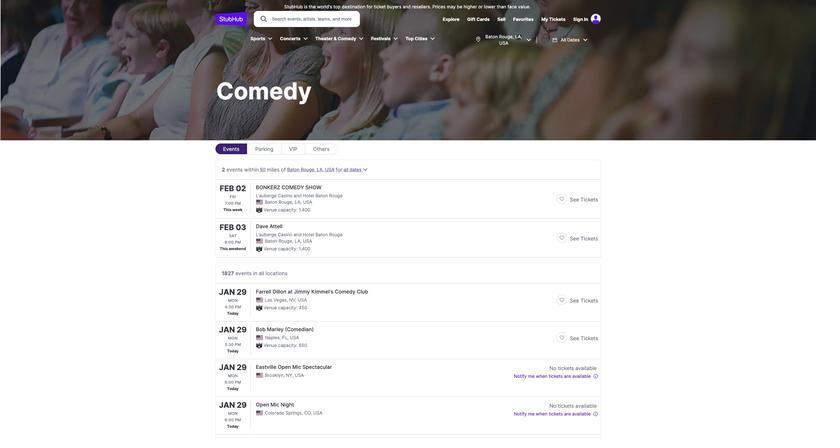 Task type: describe. For each thing, give the bounding box(es) containing it.
capacity: for marley
[[278, 343, 298, 348]]

attell
[[270, 223, 283, 230]]

l'auberge for 03
[[256, 232, 277, 237]]

for all dates
[[336, 166, 362, 173]]

vip
[[290, 146, 298, 152]]

concerts
[[280, 36, 301, 41]]

parking
[[255, 146, 274, 152]]

&
[[334, 36, 337, 41]]

2
[[222, 166, 225, 173]]

4:30
[[225, 305, 234, 309]]

jan for open
[[219, 401, 235, 410]]

theater & comedy link
[[312, 32, 359, 46]]

stubhub
[[284, 4, 303, 9]]

l'auberge for 02
[[256, 193, 277, 198]]

concerts link
[[277, 32, 303, 46]]

pm for farrell dillon at jimmy kimmel's comedy club
[[235, 305, 241, 309]]

mon for bob marley (comedian)
[[228, 336, 238, 341]]

all dates
[[561, 37, 580, 43]]

tickets for show
[[581, 196, 599, 203]]

or
[[479, 4, 483, 9]]

venue capacity: 1,400 for feb 03
[[264, 246, 311, 251]]

0 vertical spatial and
[[403, 4, 411, 9]]

sign in
[[574, 16, 589, 22]]

notify for eastville open mic spectacular
[[514, 373, 527, 379]]

than
[[497, 4, 507, 9]]

03
[[236, 223, 246, 232]]

hotel for 03
[[303, 232, 315, 237]]

1 vertical spatial comedy
[[217, 77, 312, 105]]

feb 02 fri 7:00 pm this week
[[220, 184, 246, 212]]

in
[[253, 270, 258, 277]]

me for open mic night
[[529, 411, 535, 417]]

in
[[585, 16, 589, 22]]

venue for bob
[[264, 343, 277, 348]]

see for (comedian)
[[570, 335, 580, 342]]

ticket
[[374, 4, 386, 9]]

see for at
[[570, 298, 580, 304]]

world's
[[317, 4, 333, 9]]

4 us national flag image from the top
[[256, 373, 263, 378]]

spectacular
[[303, 364, 332, 370]]

pm for open mic night
[[235, 418, 241, 422]]

sign in link
[[574, 16, 589, 22]]

0 horizontal spatial for
[[336, 166, 343, 173]]

rouge, inside 2 events within 50 miles of baton rouge, la, usa
[[301, 167, 316, 172]]

29 for open mic night
[[237, 401, 247, 410]]

feb for feb 03
[[220, 223, 234, 232]]

baton inside 2 events within 50 miles of baton rouge, la, usa
[[287, 167, 300, 172]]

jan 29 mon 4:30 pm today
[[219, 288, 247, 316]]

1 vertical spatial baton rouge, la, usa button
[[287, 166, 335, 173]]

top
[[334, 4, 341, 9]]

others button
[[305, 143, 338, 155]]

0 horizontal spatial mic
[[271, 402, 280, 408]]

0 vertical spatial mic
[[293, 364, 301, 370]]

rouge for feb 03
[[329, 232, 343, 237]]

jan for farrell
[[219, 288, 235, 297]]

favorites
[[514, 16, 534, 22]]

and for feb 03
[[294, 232, 302, 237]]

ny,
[[286, 373, 294, 378]]

this for feb 03
[[220, 246, 228, 251]]

the
[[309, 4, 316, 9]]

jan for bob
[[219, 325, 235, 335]]

this for feb 02
[[224, 207, 232, 212]]

notify me when tickets are available for eastville open mic spectacular
[[514, 373, 591, 379]]

baton rouge, la, usa inside button
[[486, 34, 523, 46]]

theater
[[316, 36, 333, 41]]

gift cards link
[[468, 16, 490, 22]]

casino for 02
[[278, 193, 293, 198]]

us national flag image for bob marley (comedian)
[[256, 335, 263, 340]]

today for eastville open mic spectacular
[[227, 386, 239, 391]]

notify for open mic night
[[514, 411, 527, 417]]

venue capacity: 650
[[264, 343, 307, 348]]

vegas,
[[274, 297, 288, 303]]

hotel for 02
[[303, 193, 315, 198]]

stubhub image
[[215, 11, 247, 27]]

1,400 for 02
[[299, 207, 311, 213]]

dave
[[256, 223, 269, 230]]

no for open mic night
[[550, 403, 557, 409]]

0 vertical spatial baton rouge, la, usa button
[[473, 30, 534, 50]]

no tickets available for open mic night
[[550, 403, 597, 409]]

la, inside 2 events within 50 miles of baton rouge, la, usa
[[317, 167, 324, 172]]

venue for farrell
[[264, 305, 277, 310]]

top cities
[[406, 36, 428, 41]]

02
[[236, 184, 246, 193]]

parking button
[[247, 143, 281, 155]]

5:30
[[225, 342, 234, 347]]

rouge, down bonkerz comedy show
[[279, 199, 294, 205]]

when for open mic night
[[536, 411, 548, 417]]

value.
[[519, 4, 531, 9]]

colorado springs, co, usa
[[265, 410, 323, 416]]

miles
[[267, 166, 280, 173]]

pm for bob marley (comedian)
[[235, 342, 241, 347]]

stubhub is the world's top destination for ticket buyers and resellers. prices may be higher or lower than face value.
[[284, 4, 531, 9]]

theater & comedy
[[316, 36, 357, 41]]

8:00
[[225, 240, 234, 245]]

0 vertical spatial for
[[367, 4, 373, 9]]

1827 events in all locations
[[222, 270, 288, 277]]

2 see tickets from the top
[[570, 235, 599, 242]]

naples,
[[265, 335, 281, 340]]

1 us national flag image from the top
[[256, 200, 263, 205]]

all inside for all dates
[[344, 167, 349, 172]]

my tickets
[[542, 16, 566, 22]]

nv,
[[289, 297, 297, 303]]

fri
[[230, 194, 236, 199]]

eastville open mic spectacular
[[256, 364, 332, 370]]

my
[[542, 16, 549, 22]]

650
[[299, 343, 307, 348]]

1 vertical spatial all
[[259, 270, 264, 277]]

sat
[[229, 233, 237, 238]]

vip button
[[281, 143, 305, 155]]

higher
[[464, 4, 478, 9]]

mon for farrell dillon at jimmy kimmel's comedy club
[[228, 298, 238, 303]]

2 us national flag image from the top
[[256, 239, 263, 244]]

2 vertical spatial comedy
[[335, 288, 356, 295]]

show
[[306, 184, 322, 191]]

1827
[[222, 270, 234, 277]]

gift
[[468, 16, 476, 22]]

la, inside baton rouge, la, usa
[[516, 34, 523, 39]]

29 for farrell dillon at jimmy kimmel's comedy club
[[237, 288, 247, 297]]

be
[[457, 4, 463, 9]]

baton inside baton rouge, la, usa
[[486, 34, 498, 39]]

rouge, inside button
[[500, 34, 514, 39]]

cards
[[477, 16, 490, 22]]

2 events within 50 miles of baton rouge, la, usa
[[222, 166, 335, 173]]

capacity: for attell
[[278, 246, 298, 251]]

weekend
[[229, 246, 246, 251]]

l'auberge casino and hotel baton rouge for 03
[[256, 232, 343, 237]]

sports link
[[247, 32, 268, 46]]

favorites link
[[514, 16, 534, 22]]

bob
[[256, 326, 266, 333]]

450
[[299, 305, 308, 310]]

0 vertical spatial open
[[278, 364, 291, 370]]

jan 29 mon 5:30 pm today
[[219, 325, 247, 354]]

lower
[[484, 4, 496, 9]]

6:00 for open
[[225, 418, 234, 422]]

festivals
[[371, 36, 391, 41]]

pm for eastville open mic spectacular
[[235, 380, 241, 385]]

capacity: for comedy
[[278, 207, 298, 213]]

feb 03 sat 8:00 pm this weekend
[[220, 223, 246, 251]]



Task type: locate. For each thing, give the bounding box(es) containing it.
tooltip image
[[594, 374, 599, 379]]

4 see from the top
[[570, 335, 580, 342]]

2 vertical spatial baton rouge, la, usa
[[265, 238, 312, 244]]

0 vertical spatial notify
[[514, 373, 527, 379]]

jan 29 mon 6:00 pm today for eastville open mic spectacular
[[219, 363, 247, 391]]

1 29 from the top
[[237, 288, 247, 297]]

1 vertical spatial us national flag image
[[256, 411, 263, 416]]

2 see from the top
[[570, 235, 580, 242]]

2 us national flag image from the top
[[256, 411, 263, 416]]

1 horizontal spatial mic
[[293, 364, 301, 370]]

baton rouge, la, usa down attell at the left of the page
[[265, 238, 312, 244]]

l'auberge casino and hotel baton rouge down comedy
[[256, 193, 343, 198]]

1 mon from the top
[[228, 298, 238, 303]]

us national flag image down the bob
[[256, 335, 263, 340]]

capacity: down the "fl,"
[[278, 343, 298, 348]]

0 vertical spatial venue capacity: 1,400
[[264, 207, 311, 213]]

mon inside jan 29 mon 4:30 pm today
[[228, 298, 238, 303]]

0 vertical spatial jan 29 mon 6:00 pm today
[[219, 363, 247, 391]]

4 venue from the top
[[264, 343, 277, 348]]

today inside the jan 29 mon 5:30 pm today
[[227, 349, 239, 354]]

0 horizontal spatial open
[[256, 402, 269, 408]]

2 me from the top
[[529, 411, 535, 417]]

hotel
[[303, 193, 315, 198], [303, 232, 315, 237]]

0 vertical spatial 6:00
[[225, 380, 234, 385]]

0 vertical spatial us national flag image
[[256, 335, 263, 340]]

venue down dave attell
[[264, 246, 277, 251]]

4 capacity: from the top
[[278, 343, 298, 348]]

colorado
[[265, 410, 285, 416]]

sign
[[574, 16, 584, 22]]

us national flag image left las
[[256, 298, 263, 303]]

events for within
[[227, 166, 243, 173]]

1 l'auberge from the top
[[256, 193, 277, 198]]

see
[[570, 196, 580, 203], [570, 235, 580, 242], [570, 298, 580, 304], [570, 335, 580, 342]]

0 vertical spatial are
[[565, 373, 571, 379]]

feb for feb 02
[[220, 184, 234, 193]]

1 casino from the top
[[278, 193, 293, 198]]

this
[[224, 207, 232, 212], [220, 246, 228, 251]]

1 6:00 from the top
[[225, 380, 234, 385]]

and
[[403, 4, 411, 9], [294, 193, 302, 198], [294, 232, 302, 237]]

Search events, artists, teams, and more field
[[272, 15, 354, 23]]

events right 2
[[227, 166, 243, 173]]

resellers.
[[412, 4, 432, 9]]

venue down las
[[264, 305, 277, 310]]

tickets for (comedian)
[[581, 335, 599, 342]]

this down 7:00
[[224, 207, 232, 212]]

no for eastville open mic spectacular
[[550, 365, 557, 372]]

0 vertical spatial comedy
[[338, 36, 357, 41]]

1 vertical spatial l'auberge
[[256, 232, 277, 237]]

venue capacity: 1,400 up attell at the left of the page
[[264, 207, 311, 213]]

casino for 03
[[278, 232, 293, 237]]

pm inside the jan 29 mon 5:30 pm today
[[235, 342, 241, 347]]

capacity: down las vegas, nv, usa
[[278, 305, 298, 310]]

1 hotel from the top
[[303, 193, 315, 198]]

us national flag image down dave
[[256, 239, 263, 244]]

venue up dave attell
[[264, 207, 277, 213]]

face
[[508, 4, 517, 9]]

1 vertical spatial baton rouge, la, usa
[[265, 199, 312, 205]]

1 vertical spatial open
[[256, 402, 269, 408]]

available
[[576, 365, 597, 372], [573, 373, 591, 379], [576, 403, 597, 409], [573, 411, 591, 417]]

3 capacity: from the top
[[278, 305, 298, 310]]

29 inside jan 29 mon 4:30 pm today
[[237, 288, 247, 297]]

within
[[244, 166, 259, 173]]

1 vertical spatial venue capacity: 1,400
[[264, 246, 311, 251]]

1 vertical spatial and
[[294, 193, 302, 198]]

0 vertical spatial all
[[344, 167, 349, 172]]

cities
[[415, 36, 428, 41]]

capacity: for dillon
[[278, 305, 298, 310]]

1 capacity: from the top
[[278, 207, 298, 213]]

1 vertical spatial rouge
[[329, 232, 343, 237]]

feb inside the feb 02 fri 7:00 pm this week
[[220, 184, 234, 193]]

jan inside the jan 29 mon 5:30 pm today
[[219, 325, 235, 335]]

venue for dave
[[264, 246, 277, 251]]

springs,
[[286, 410, 303, 416]]

4 mon from the top
[[228, 411, 238, 416]]

jan 29 mon 6:00 pm today
[[219, 363, 247, 391], [219, 401, 247, 429]]

6:00
[[225, 380, 234, 385], [225, 418, 234, 422]]

all right in
[[259, 270, 264, 277]]

2 no tickets available from the top
[[550, 403, 597, 409]]

notify me when tickets are available button for open mic night
[[514, 410, 599, 418]]

1 vertical spatial 6:00
[[225, 418, 234, 422]]

rouge for feb 02
[[329, 193, 343, 198]]

1 vertical spatial casino
[[278, 232, 293, 237]]

when for eastville open mic spectacular
[[536, 373, 548, 379]]

1 l'auberge casino and hotel baton rouge from the top
[[256, 193, 343, 198]]

1 notify me when tickets are available button from the top
[[514, 372, 599, 380]]

week
[[233, 207, 243, 212]]

0 vertical spatial l'auberge
[[256, 193, 277, 198]]

2 29 from the top
[[237, 325, 247, 335]]

available left tooltip image on the right bottom of the page
[[573, 411, 591, 417]]

jan
[[219, 288, 235, 297], [219, 325, 235, 335], [219, 363, 235, 372], [219, 401, 235, 410]]

1,400 for 03
[[299, 246, 311, 251]]

are left tooltip image on the right bottom of the page
[[565, 411, 571, 417]]

jan inside jan 29 mon 4:30 pm today
[[219, 288, 235, 297]]

1 no tickets available from the top
[[550, 365, 597, 372]]

1 jan 29 mon 6:00 pm today from the top
[[219, 363, 247, 391]]

explore link
[[443, 16, 460, 22]]

1 today from the top
[[227, 311, 239, 316]]

are left tooltip icon
[[565, 373, 571, 379]]

2 today from the top
[[227, 349, 239, 354]]

rouge, up show
[[301, 167, 316, 172]]

available up tooltip icon
[[576, 365, 597, 372]]

1 vertical spatial this
[[220, 246, 228, 251]]

29 for bob marley (comedian)
[[237, 325, 247, 335]]

l'auberge casino and hotel baton rouge for 02
[[256, 193, 343, 198]]

see tickets for show
[[570, 196, 599, 203]]

2 venue capacity: 1,400 from the top
[[264, 246, 311, 251]]

1 vertical spatial 1,400
[[299, 246, 311, 251]]

pm inside jan 29 mon 4:30 pm today
[[235, 305, 241, 309]]

today for open mic night
[[227, 424, 239, 429]]

1 vertical spatial notify me when tickets are available
[[514, 411, 591, 417]]

1 vertical spatial l'auberge casino and hotel baton rouge
[[256, 232, 343, 237]]

bob marley (comedian)
[[256, 326, 314, 333]]

usa inside baton rouge, la, usa
[[500, 40, 509, 46]]

bonkerz comedy show
[[256, 184, 322, 191]]

notify
[[514, 373, 527, 379], [514, 411, 527, 417]]

3 29 from the top
[[237, 363, 247, 372]]

1 when from the top
[[536, 373, 548, 379]]

available left tooltip icon
[[573, 373, 591, 379]]

0 vertical spatial this
[[224, 207, 232, 212]]

sports
[[251, 36, 265, 41]]

4 jan from the top
[[219, 401, 235, 410]]

2 notify from the top
[[514, 411, 527, 417]]

0 vertical spatial rouge
[[329, 193, 343, 198]]

2 rouge from the top
[[329, 232, 343, 237]]

see tickets for at
[[570, 298, 599, 304]]

for left dates
[[336, 166, 343, 173]]

3 see from the top
[[570, 298, 580, 304]]

1 venue capacity: 1,400 from the top
[[264, 207, 311, 213]]

baton rouge, la, usa for feb 02
[[265, 199, 312, 205]]

venue capacity: 1,400 down attell at the left of the page
[[264, 246, 311, 251]]

l'auberge casino and hotel baton rouge down attell at the left of the page
[[256, 232, 343, 237]]

2 venue from the top
[[264, 246, 277, 251]]

us national flag image down bonkerz
[[256, 200, 263, 205]]

1 notify from the top
[[514, 373, 527, 379]]

buyers
[[387, 4, 402, 9]]

baton rouge, la, usa button up show
[[287, 166, 335, 173]]

us national flag image left colorado
[[256, 411, 263, 416]]

gift cards
[[468, 16, 490, 22]]

baton rouge, la, usa button down sell link at the right top of page
[[473, 30, 534, 50]]

1 vertical spatial for
[[336, 166, 343, 173]]

casino down bonkerz comedy show
[[278, 193, 293, 198]]

this inside feb 03 sat 8:00 pm this weekend
[[220, 246, 228, 251]]

today for bob marley (comedian)
[[227, 349, 239, 354]]

2 1,400 from the top
[[299, 246, 311, 251]]

1 us national flag image from the top
[[256, 335, 263, 340]]

baton rouge, la, usa down bonkerz comedy show
[[265, 199, 312, 205]]

baton rouge, la, usa down sell link at the right top of page
[[486, 34, 523, 46]]

of
[[281, 166, 286, 173]]

events for in
[[236, 270, 252, 277]]

1 vertical spatial no tickets available
[[550, 403, 597, 409]]

baton
[[486, 34, 498, 39], [287, 167, 300, 172], [316, 193, 328, 198], [265, 199, 278, 205], [316, 232, 328, 237], [265, 238, 278, 244]]

today for farrell dillon at jimmy kimmel's comedy club
[[227, 311, 239, 316]]

2 6:00 from the top
[[225, 418, 234, 422]]

pm inside feb 03 sat 8:00 pm this weekend
[[235, 240, 241, 245]]

are for eastville open mic spectacular
[[565, 373, 571, 379]]

sell link
[[498, 16, 506, 22]]

this down "8:00" on the bottom left of page
[[220, 246, 228, 251]]

no tickets available up tooltip image on the right bottom of the page
[[550, 403, 597, 409]]

marley
[[267, 326, 284, 333]]

0 vertical spatial events
[[227, 166, 243, 173]]

top
[[406, 36, 414, 41]]

mon
[[228, 298, 238, 303], [228, 336, 238, 341], [228, 373, 238, 378], [228, 411, 238, 416]]

mic
[[293, 364, 301, 370], [271, 402, 280, 408]]

rouge, down sell link at the right top of page
[[500, 34, 514, 39]]

las
[[265, 297, 273, 303]]

club
[[357, 288, 368, 295]]

0 vertical spatial no tickets available
[[550, 365, 597, 372]]

open mic night
[[256, 402, 294, 408]]

are for open mic night
[[565, 411, 571, 417]]

2 jan from the top
[[219, 325, 235, 335]]

50
[[260, 167, 266, 172]]

0 horizontal spatial baton rouge, la, usa button
[[287, 166, 335, 173]]

1 vertical spatial notify me when tickets are available button
[[514, 410, 599, 418]]

tooltip image
[[594, 412, 599, 417]]

feb inside feb 03 sat 8:00 pm this weekend
[[220, 223, 234, 232]]

venue for bonkerz
[[264, 207, 277, 213]]

today inside jan 29 mon 4:30 pm today
[[227, 311, 239, 316]]

2 notify me when tickets are available button from the top
[[514, 410, 599, 418]]

0 vertical spatial l'auberge casino and hotel baton rouge
[[256, 193, 343, 198]]

1 horizontal spatial all
[[344, 167, 349, 172]]

pm
[[235, 201, 241, 206], [235, 240, 241, 245], [235, 305, 241, 309], [235, 342, 241, 347], [235, 380, 241, 385], [235, 418, 241, 422]]

2 no from the top
[[550, 403, 557, 409]]

1 vertical spatial me
[[529, 411, 535, 417]]

dillon
[[273, 288, 287, 295]]

open
[[278, 364, 291, 370], [256, 402, 269, 408]]

1 vertical spatial when
[[536, 411, 548, 417]]

feb up sat
[[220, 223, 234, 232]]

baton rouge, la, usa
[[486, 34, 523, 46], [265, 199, 312, 205], [265, 238, 312, 244]]

eastville
[[256, 364, 277, 370]]

top cities link
[[403, 32, 431, 46]]

0 vertical spatial when
[[536, 373, 548, 379]]

7:00
[[225, 201, 234, 206]]

2 jan 29 mon 6:00 pm today from the top
[[219, 401, 247, 429]]

2 when from the top
[[536, 411, 548, 417]]

0 vertical spatial 1,400
[[299, 207, 311, 213]]

open up brooklyn, ny, usa
[[278, 364, 291, 370]]

2 l'auberge from the top
[[256, 232, 277, 237]]

pm for bonkerz comedy show
[[235, 201, 241, 206]]

0 vertical spatial me
[[529, 373, 535, 379]]

1 notify me when tickets are available from the top
[[514, 373, 591, 379]]

0 vertical spatial notify me when tickets are available
[[514, 373, 591, 379]]

0 vertical spatial notify me when tickets are available button
[[514, 372, 599, 380]]

us national flag image down eastville
[[256, 373, 263, 378]]

0 horizontal spatial all
[[259, 270, 264, 277]]

mic up ny, on the bottom of the page
[[293, 364, 301, 370]]

1 are from the top
[[565, 373, 571, 379]]

l'auberge
[[256, 193, 277, 198], [256, 232, 277, 237]]

1 rouge from the top
[[329, 193, 343, 198]]

events button
[[215, 143, 247, 155]]

venue capacity: 450
[[264, 305, 308, 310]]

3 jan from the top
[[219, 363, 235, 372]]

no tickets available
[[550, 365, 597, 372], [550, 403, 597, 409]]

kimmel's
[[312, 288, 334, 295]]

is
[[304, 4, 308, 9]]

sell
[[498, 16, 506, 22]]

1 me from the top
[[529, 373, 535, 379]]

bonkerz
[[256, 184, 280, 191]]

venue capacity: 1,400 for feb 02
[[264, 207, 311, 213]]

4 see tickets from the top
[[570, 335, 599, 342]]

events
[[223, 146, 240, 152]]

brooklyn,
[[265, 373, 285, 378]]

2 are from the top
[[565, 411, 571, 417]]

50 button
[[259, 165, 267, 174]]

2 casino from the top
[[278, 232, 293, 237]]

may
[[447, 4, 456, 9]]

all left dates
[[344, 167, 349, 172]]

jan for eastville
[[219, 363, 235, 372]]

tickets for at
[[581, 298, 599, 304]]

jan 29 mon 6:00 pm today for open mic night
[[219, 401, 247, 429]]

this inside the feb 02 fri 7:00 pm this week
[[224, 207, 232, 212]]

dates
[[350, 167, 362, 172]]

notify me when tickets are available
[[514, 373, 591, 379], [514, 411, 591, 417]]

for left ticket
[[367, 4, 373, 9]]

1 vertical spatial no
[[550, 403, 557, 409]]

3 today from the top
[[227, 386, 239, 391]]

0 vertical spatial baton rouge, la, usa
[[486, 34, 523, 46]]

see tickets
[[570, 196, 599, 203], [570, 235, 599, 242], [570, 298, 599, 304], [570, 335, 599, 342]]

usa inside 2 events within 50 miles of baton rouge, la, usa
[[325, 167, 335, 172]]

tickets
[[558, 365, 575, 372], [549, 373, 563, 379], [558, 403, 575, 409], [549, 411, 563, 417]]

1 venue from the top
[[264, 207, 277, 213]]

naples, fl, usa
[[265, 335, 299, 340]]

4 today from the top
[[227, 424, 239, 429]]

2 vertical spatial and
[[294, 232, 302, 237]]

mon inside the jan 29 mon 5:30 pm today
[[228, 336, 238, 341]]

0 vertical spatial feb
[[220, 184, 234, 193]]

1 jan from the top
[[219, 288, 235, 297]]

mic up colorado
[[271, 402, 280, 408]]

capacity: down attell at the left of the page
[[278, 246, 298, 251]]

29 inside the jan 29 mon 5:30 pm today
[[237, 325, 247, 335]]

no tickets available for eastville open mic spectacular
[[550, 365, 597, 372]]

0 vertical spatial hotel
[[303, 193, 315, 198]]

1 vertical spatial are
[[565, 411, 571, 417]]

1 vertical spatial events
[[236, 270, 252, 277]]

0 vertical spatial no
[[550, 365, 557, 372]]

see tickets for (comedian)
[[570, 335, 599, 342]]

events
[[227, 166, 243, 173], [236, 270, 252, 277]]

1 vertical spatial feb
[[220, 223, 234, 232]]

1 horizontal spatial baton rouge, la, usa button
[[473, 30, 534, 50]]

casino down attell at the left of the page
[[278, 232, 293, 237]]

(comedian)
[[285, 326, 314, 333]]

1 vertical spatial jan 29 mon 6:00 pm today
[[219, 401, 247, 429]]

rouge, down attell at the left of the page
[[279, 238, 294, 244]]

mon for eastville open mic spectacular
[[228, 373, 238, 378]]

mon for open mic night
[[228, 411, 238, 416]]

notify me when tickets are available button for eastville open mic spectacular
[[514, 372, 599, 380]]

capacity: up attell at the left of the page
[[278, 207, 298, 213]]

0 vertical spatial casino
[[278, 193, 293, 198]]

available up tooltip image on the right bottom of the page
[[576, 403, 597, 409]]

fl,
[[282, 335, 289, 340]]

1 vertical spatial notify
[[514, 411, 527, 417]]

1 vertical spatial mic
[[271, 402, 280, 408]]

and for feb 02
[[294, 193, 302, 198]]

events left in
[[236, 270, 252, 277]]

2 mon from the top
[[228, 336, 238, 341]]

open up colorado
[[256, 402, 269, 408]]

me for eastville open mic spectacular
[[529, 373, 535, 379]]

co,
[[304, 410, 312, 416]]

2 notify me when tickets are available from the top
[[514, 411, 591, 417]]

no
[[550, 365, 557, 372], [550, 403, 557, 409]]

farrell dillon at jimmy kimmel's comedy club
[[256, 288, 368, 295]]

1 1,400 from the top
[[299, 207, 311, 213]]

pm for dave attell
[[235, 240, 241, 245]]

29 for eastville open mic spectacular
[[237, 363, 247, 372]]

farrell
[[256, 288, 272, 295]]

us national flag image
[[256, 335, 263, 340], [256, 411, 263, 416]]

la,
[[516, 34, 523, 39], [317, 167, 324, 172], [295, 199, 302, 205], [295, 238, 302, 244]]

venue down the naples,
[[264, 343, 277, 348]]

1 see from the top
[[570, 196, 580, 203]]

1 see tickets from the top
[[570, 196, 599, 203]]

no tickets available up tooltip icon
[[550, 365, 597, 372]]

3 us national flag image from the top
[[256, 298, 263, 303]]

see for show
[[570, 196, 580, 203]]

3 see tickets from the top
[[570, 298, 599, 304]]

feb up fri on the left of page
[[220, 184, 234, 193]]

3 mon from the top
[[228, 373, 238, 378]]

us national flag image for open mic night
[[256, 411, 263, 416]]

4 29 from the top
[[237, 401, 247, 410]]

notify me when tickets are available for open mic night
[[514, 411, 591, 417]]

us national flag image
[[256, 200, 263, 205], [256, 239, 263, 244], [256, 298, 263, 303], [256, 373, 263, 378]]

l'auberge down dave attell
[[256, 232, 277, 237]]

explore
[[443, 16, 460, 22]]

2 capacity: from the top
[[278, 246, 298, 251]]

others
[[313, 146, 330, 152]]

2 l'auberge casino and hotel baton rouge from the top
[[256, 232, 343, 237]]

6:00 for eastville
[[225, 380, 234, 385]]

baton rouge, la, usa for feb 03
[[265, 238, 312, 244]]

l'auberge down bonkerz
[[256, 193, 277, 198]]

rouge
[[329, 193, 343, 198], [329, 232, 343, 237]]

pm inside the feb 02 fri 7:00 pm this week
[[235, 201, 241, 206]]

tickets
[[550, 16, 566, 22], [581, 196, 599, 203], [581, 235, 599, 242], [581, 298, 599, 304], [581, 335, 599, 342]]

1 horizontal spatial open
[[278, 364, 291, 370]]

1 vertical spatial hotel
[[303, 232, 315, 237]]

1 no from the top
[[550, 365, 557, 372]]

3 venue from the top
[[264, 305, 277, 310]]

2 hotel from the top
[[303, 232, 315, 237]]

1 horizontal spatial for
[[367, 4, 373, 9]]



Task type: vqa. For each thing, say whether or not it's contained in the screenshot.
second Los from the right
no



